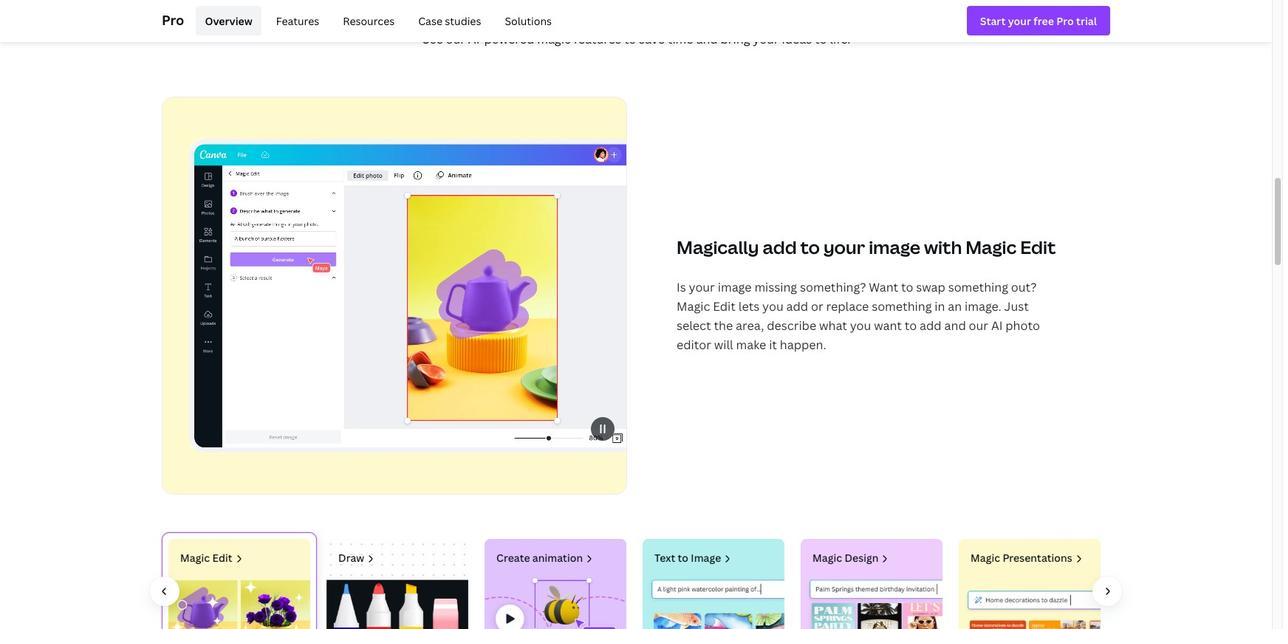 Task type: vqa. For each thing, say whether or not it's contained in the screenshot.
animation
yes



Task type: describe. For each thing, give the bounding box(es) containing it.
in
[[935, 299, 945, 315]]

2 vertical spatial add
[[920, 318, 942, 334]]

case
[[418, 14, 443, 28]]

0 horizontal spatial our
[[446, 31, 465, 47]]

design
[[845, 551, 879, 565]]

create
[[496, 551, 530, 565]]

solutions link
[[496, 6, 561, 35]]

2 horizontal spatial your
[[824, 235, 865, 259]]

is your image missing something? want to swap something out? magic edit lets you add or replace something in an image. just select the area, describe what you want to add and our ai photo editor will make it happen.
[[677, 279, 1040, 353]]

case studies
[[418, 14, 481, 28]]

to up something?
[[801, 235, 820, 259]]

use
[[422, 31, 443, 47]]

replace
[[826, 299, 869, 315]]

lets
[[739, 299, 760, 315]]

to inside 'button'
[[678, 551, 689, 565]]

describe
[[767, 318, 817, 334]]

0 vertical spatial image
[[869, 235, 921, 259]]

swap
[[916, 279, 946, 296]]

magic for magic edit
[[180, 551, 210, 565]]

will
[[714, 337, 733, 353]]

edit inside "button"
[[212, 551, 232, 565]]

bring
[[721, 31, 750, 47]]

editor
[[677, 337, 711, 353]]

features
[[276, 14, 319, 28]]

want
[[869, 279, 899, 296]]

to right want
[[905, 318, 917, 334]]

magic design
[[813, 551, 879, 565]]

happen.
[[780, 337, 826, 353]]

and inside is your image missing something? want to swap something out? magic edit lets you add or replace something in an image. just select the area, describe what you want to add and our ai photo editor will make it happen.
[[945, 318, 966, 334]]

to left save
[[624, 31, 636, 47]]

ai-
[[468, 31, 484, 47]]

magic for magic design
[[813, 551, 842, 565]]

0 vertical spatial add
[[763, 235, 797, 259]]

overview
[[205, 14, 252, 28]]

area,
[[736, 318, 764, 334]]

time
[[668, 31, 693, 47]]

to left 'life.'
[[815, 31, 827, 47]]

ai
[[991, 318, 1003, 334]]

what
[[819, 318, 847, 334]]

to left swap
[[901, 279, 914, 296]]

image.
[[965, 299, 1002, 315]]

draw button
[[320, 533, 475, 629]]

it
[[769, 337, 777, 353]]

resources link
[[334, 6, 404, 35]]

something?
[[800, 279, 866, 296]]

save
[[639, 31, 665, 47]]

the
[[714, 318, 733, 334]]

your inside is your image missing something? want to swap something out? magic edit lets you add or replace something in an image. just select the area, describe what you want to add and our ai photo editor will make it happen.
[[689, 279, 715, 296]]

solutions
[[505, 14, 552, 28]]

create animation button
[[478, 533, 633, 629]]

want
[[874, 318, 902, 334]]

pro element
[[162, 0, 1110, 41]]

resources
[[343, 14, 395, 28]]



Task type: locate. For each thing, give the bounding box(es) containing it.
features link
[[267, 6, 328, 35]]

0 vertical spatial edit
[[1020, 235, 1056, 259]]

edit inside is your image missing something? want to swap something out? magic edit lets you add or replace something in an image. just select the area, describe what you want to add and our ai photo editor will make it happen.
[[713, 299, 736, 315]]

magic presentations
[[971, 551, 1073, 565]]

magic inside is your image missing something? want to swap something out? magic edit lets you add or replace something in an image. just select the area, describe what you want to add and our ai photo editor will make it happen.
[[677, 299, 710, 315]]

magic inside "button"
[[180, 551, 210, 565]]

magic
[[537, 31, 571, 47]]

an
[[948, 299, 962, 315]]

powered
[[484, 31, 534, 47]]

just
[[1004, 299, 1029, 315]]

add down in
[[920, 318, 942, 334]]

1 horizontal spatial our
[[969, 318, 989, 334]]

missing
[[755, 279, 797, 296]]

2 vertical spatial edit
[[212, 551, 232, 565]]

case studies link
[[409, 6, 490, 35]]

to
[[624, 31, 636, 47], [815, 31, 827, 47], [801, 235, 820, 259], [901, 279, 914, 296], [905, 318, 917, 334], [678, 551, 689, 565]]

2 vertical spatial your
[[689, 279, 715, 296]]

1 vertical spatial your
[[824, 235, 865, 259]]

magic edit
[[180, 551, 232, 565]]

life.
[[830, 31, 851, 47]]

features
[[574, 31, 621, 47]]

to right text
[[678, 551, 689, 565]]

1 horizontal spatial you
[[850, 318, 871, 334]]

0 vertical spatial and
[[696, 31, 718, 47]]

your
[[753, 31, 779, 47], [824, 235, 865, 259], [689, 279, 715, 296]]

and down an
[[945, 318, 966, 334]]

1 vertical spatial image
[[718, 279, 752, 296]]

our left ai
[[969, 318, 989, 334]]

add up missing
[[763, 235, 797, 259]]

text to image
[[655, 551, 721, 565]]

0 horizontal spatial you
[[763, 299, 784, 315]]

edit
[[1020, 235, 1056, 259], [713, 299, 736, 315], [212, 551, 232, 565]]

menu bar inside pro element
[[190, 6, 561, 35]]

menu bar containing overview
[[190, 6, 561, 35]]

0 horizontal spatial image
[[718, 279, 752, 296]]

magic design button
[[794, 533, 949, 629]]

1 horizontal spatial image
[[869, 235, 921, 259]]

draw
[[338, 551, 364, 565]]

1 vertical spatial something
[[872, 299, 932, 315]]

text
[[655, 551, 675, 565]]

your up something?
[[824, 235, 865, 259]]

overview link
[[196, 6, 261, 35]]

1 vertical spatial add
[[786, 299, 808, 315]]

magic for magic presentations
[[971, 551, 1000, 565]]

text to image button
[[636, 533, 791, 629]]

pro
[[162, 11, 184, 28]]

presentations
[[1003, 551, 1073, 565]]

0 horizontal spatial and
[[696, 31, 718, 47]]

you down missing
[[763, 299, 784, 315]]

1 horizontal spatial something
[[948, 279, 1008, 296]]

and right time
[[696, 31, 718, 47]]

1 horizontal spatial edit
[[713, 299, 736, 315]]

0 horizontal spatial something
[[872, 299, 932, 315]]

image
[[869, 235, 921, 259], [718, 279, 752, 296]]

1 vertical spatial our
[[969, 318, 989, 334]]

1 vertical spatial you
[[850, 318, 871, 334]]

0 vertical spatial something
[[948, 279, 1008, 296]]

photo
[[1006, 318, 1040, 334]]

image up lets
[[718, 279, 752, 296]]

your right is
[[689, 279, 715, 296]]

menu bar
[[190, 6, 561, 35]]

magically
[[677, 235, 759, 259]]

1 horizontal spatial and
[[945, 318, 966, 334]]

magic
[[966, 235, 1017, 259], [677, 299, 710, 315], [180, 551, 210, 565], [813, 551, 842, 565], [971, 551, 1000, 565]]

create animation
[[496, 551, 583, 565]]

image inside is your image missing something? want to swap something out? magic edit lets you add or replace something in an image. just select the area, describe what you want to add and our ai photo editor will make it happen.
[[718, 279, 752, 296]]

add left or
[[786, 299, 808, 315]]

make
[[736, 337, 766, 353]]

0 vertical spatial your
[[753, 31, 779, 47]]

2 horizontal spatial edit
[[1020, 235, 1056, 259]]

add
[[763, 235, 797, 259], [786, 299, 808, 315], [920, 318, 942, 334]]

magic edit button
[[162, 533, 317, 629]]

you
[[763, 299, 784, 315], [850, 318, 871, 334]]

1 vertical spatial edit
[[713, 299, 736, 315]]

image
[[691, 551, 721, 565]]

1 horizontal spatial your
[[753, 31, 779, 47]]

magic presentations button
[[952, 533, 1107, 629]]

studies
[[445, 14, 481, 28]]

0 horizontal spatial edit
[[212, 551, 232, 565]]

our down case studies
[[446, 31, 465, 47]]

select
[[677, 318, 711, 334]]

ideas
[[782, 31, 812, 47]]

0 vertical spatial you
[[763, 299, 784, 315]]

image up want
[[869, 235, 921, 259]]

with
[[924, 235, 962, 259]]

and
[[696, 31, 718, 47], [945, 318, 966, 334]]

something
[[948, 279, 1008, 296], [872, 299, 932, 315]]

is
[[677, 279, 686, 296]]

you down replace
[[850, 318, 871, 334]]

your right bring
[[753, 31, 779, 47]]

0 horizontal spatial your
[[689, 279, 715, 296]]

our inside is your image missing something? want to swap something out? magic edit lets you add or replace something in an image. just select the area, describe what you want to add and our ai photo editor will make it happen.
[[969, 318, 989, 334]]

something up want
[[872, 299, 932, 315]]

animation
[[533, 551, 583, 565]]

use our ai-powered magic features to save time and bring your ideas to life.
[[422, 31, 851, 47]]

or
[[811, 299, 824, 315]]

our
[[446, 31, 465, 47], [969, 318, 989, 334]]

0 vertical spatial our
[[446, 31, 465, 47]]

magically add to your image with magic edit
[[677, 235, 1056, 259]]

1 vertical spatial and
[[945, 318, 966, 334]]

something up the "image."
[[948, 279, 1008, 296]]

out?
[[1011, 279, 1037, 296]]



